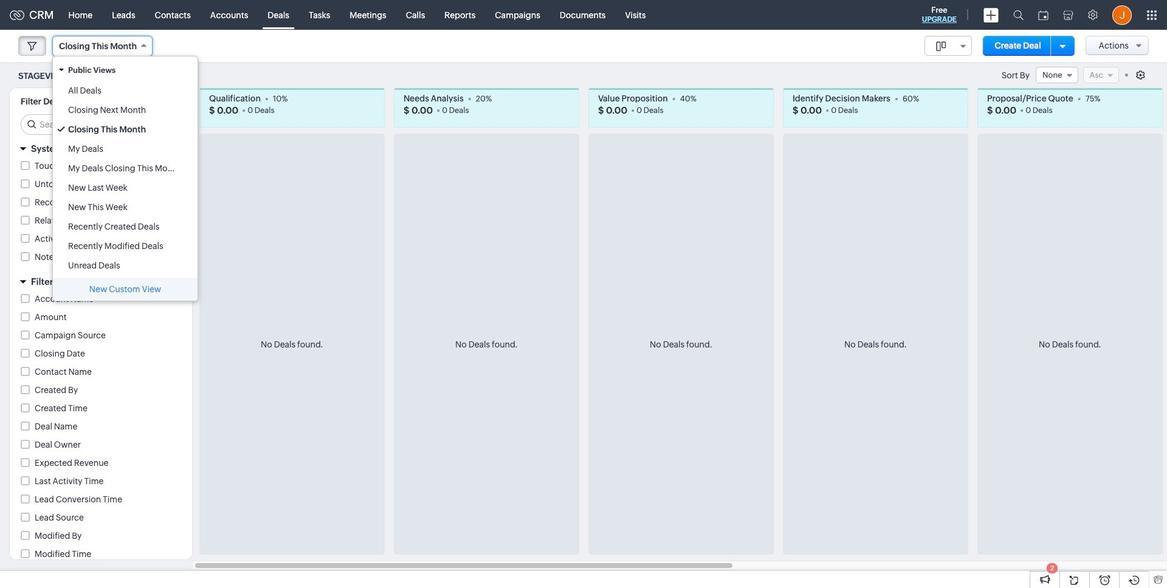 Task type: locate. For each thing, give the bounding box(es) containing it.
profile image
[[1112, 5, 1132, 25]]

region
[[53, 81, 198, 275]]

create menu element
[[976, 0, 1006, 29]]

None field
[[52, 36, 153, 57], [924, 36, 972, 56], [1036, 67, 1078, 83], [52, 36, 153, 57], [1036, 67, 1078, 83]]

none field the size
[[924, 36, 972, 56]]

search element
[[1006, 0, 1031, 30]]

search image
[[1013, 10, 1024, 20]]



Task type: vqa. For each thing, say whether or not it's contained in the screenshot.
Search Element
yes



Task type: describe. For each thing, give the bounding box(es) containing it.
size image
[[936, 41, 946, 52]]

Search text field
[[21, 115, 182, 134]]

calendar image
[[1038, 10, 1049, 20]]

profile element
[[1105, 0, 1139, 29]]

create menu image
[[984, 8, 999, 22]]

logo image
[[10, 10, 24, 20]]



